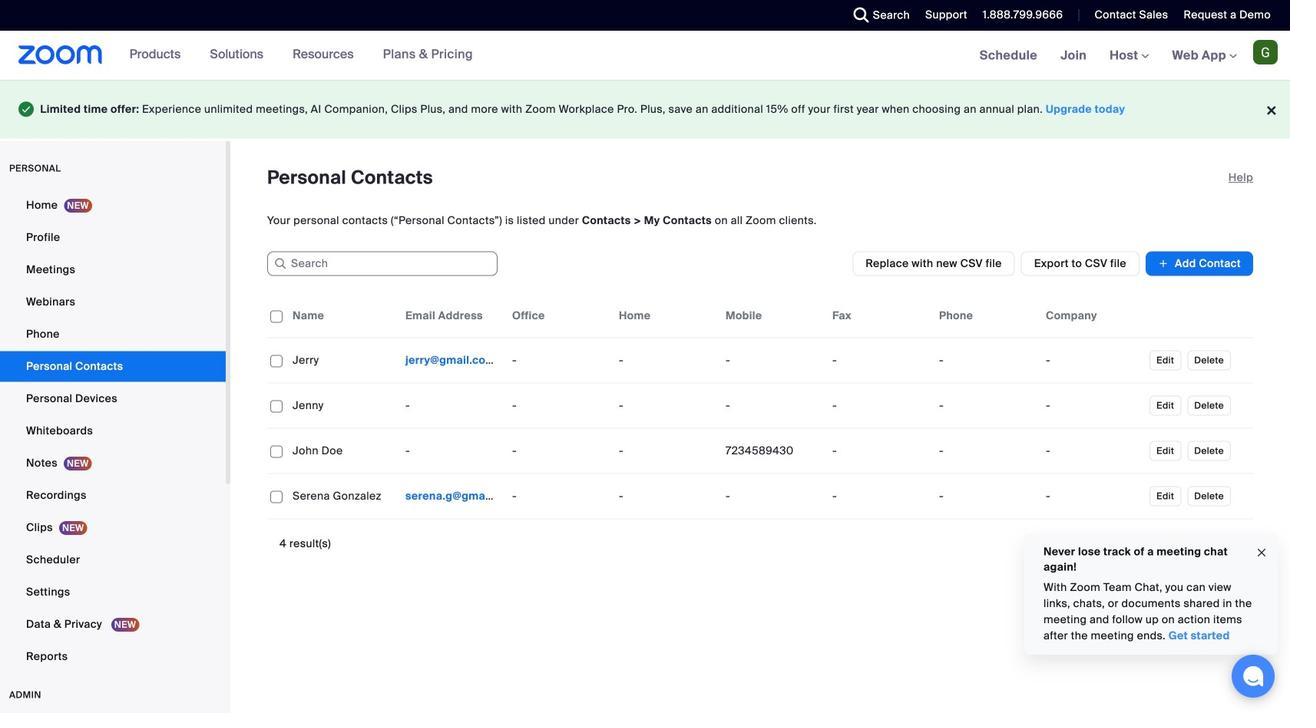 Task type: vqa. For each thing, say whether or not it's contained in the screenshot.
add image
yes



Task type: locate. For each thing, give the bounding box(es) containing it.
open chat image
[[1243, 666, 1264, 687]]

profile picture image
[[1253, 40, 1278, 65]]

footer
[[0, 80, 1290, 139]]

banner
[[0, 31, 1290, 81]]

zoom logo image
[[18, 45, 103, 65]]

Search Contacts Input text field
[[267, 252, 498, 276]]

application
[[267, 295, 1253, 520]]

close image
[[1256, 544, 1268, 562]]

cell
[[399, 345, 506, 376], [720, 345, 826, 376], [826, 345, 933, 376], [933, 345, 1040, 376], [1040, 345, 1147, 376], [720, 391, 826, 421], [826, 391, 933, 421], [933, 391, 1040, 421], [1040, 391, 1147, 421], [720, 436, 826, 467], [826, 436, 933, 467], [933, 436, 1040, 467], [1040, 436, 1147, 467], [399, 481, 506, 512], [720, 481, 826, 512], [826, 481, 933, 512], [933, 481, 1040, 512], [1040, 481, 1147, 512]]



Task type: describe. For each thing, give the bounding box(es) containing it.
meetings navigation
[[968, 31, 1290, 81]]

add image
[[1158, 256, 1169, 272]]

type image
[[18, 98, 34, 120]]

product information navigation
[[103, 31, 485, 80]]

personal menu menu
[[0, 190, 226, 674]]



